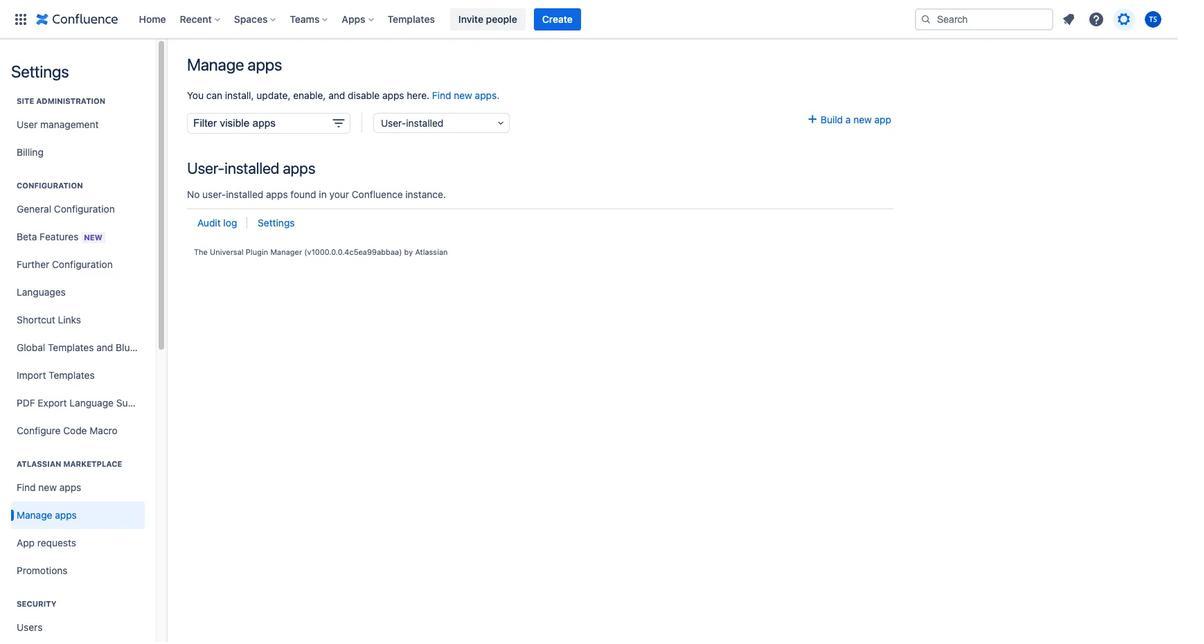 Task type: describe. For each thing, give the bounding box(es) containing it.
people
[[486, 13, 517, 25]]

find new apps
[[17, 481, 81, 493]]

site administration
[[17, 96, 105, 105]]

shortcut links link
[[11, 306, 145, 334]]

teams
[[290, 13, 320, 25]]

import
[[17, 369, 46, 381]]

no
[[187, 188, 200, 200]]

configuration for further
[[52, 258, 113, 270]]

0 vertical spatial settings
[[11, 62, 69, 81]]

collapse sidebar image
[[151, 46, 181, 73]]

configure code macro
[[17, 425, 118, 436]]

templates for import templates
[[49, 369, 95, 381]]

create
[[542, 13, 573, 25]]

general
[[17, 203, 51, 215]]

apps.
[[475, 89, 500, 101]]

build a new app
[[818, 114, 891, 125]]

you can install, update, enable, and disable apps here. find new apps.
[[187, 89, 500, 101]]

atlassian marketplace group
[[11, 445, 145, 589]]

user
[[17, 118, 38, 130]]

apps
[[342, 13, 365, 25]]

notification icon image
[[1060, 11, 1077, 27]]

requests
[[37, 537, 76, 549]]

2 horizontal spatial new
[[853, 114, 872, 125]]

links
[[58, 314, 81, 326]]

site
[[17, 96, 34, 105]]

invite people button
[[450, 8, 526, 30]]

plugin
[[246, 247, 268, 256]]

user-installed
[[381, 117, 443, 129]]

manage apps link
[[11, 501, 145, 529]]

a
[[846, 114, 851, 125]]

atlassian link
[[415, 247, 448, 256]]

0 vertical spatial manage
[[187, 55, 244, 74]]

beta
[[17, 230, 37, 242]]

shortcut links
[[17, 314, 81, 326]]

global templates and blueprints link
[[11, 334, 161, 362]]

global templates and blueprints
[[17, 341, 161, 353]]

atlassian marketplace
[[17, 459, 122, 468]]

users link
[[11, 614, 145, 641]]

your
[[329, 188, 349, 200]]

here.
[[407, 89, 429, 101]]

confluence
[[352, 188, 403, 200]]

by
[[404, 247, 413, 256]]

apps down atlassian marketplace
[[59, 481, 81, 493]]

spaces button
[[230, 8, 281, 30]]

appswitcher icon image
[[12, 11, 29, 27]]

billing link
[[11, 139, 145, 166]]

0 vertical spatial configuration
[[17, 181, 83, 190]]

settings link
[[258, 217, 295, 229]]

in
[[319, 188, 327, 200]]

0 vertical spatial atlassian
[[415, 247, 448, 256]]

billing
[[17, 146, 44, 158]]

your profile and preferences image
[[1145, 11, 1162, 27]]

configure code macro link
[[11, 417, 145, 445]]

beta features new
[[17, 230, 102, 242]]

spaces
[[234, 13, 268, 25]]

small image
[[807, 114, 818, 125]]

macro
[[90, 425, 118, 436]]

apps up update,
[[247, 55, 282, 74]]

build
[[821, 114, 843, 125]]

the universal plugin manager (v1000.0.0.4c5ea99abbaa) by atlassian
[[194, 247, 448, 256]]

apps up found
[[283, 159, 315, 177]]

export
[[38, 397, 67, 409]]

configure
[[17, 425, 61, 436]]

pdf
[[17, 397, 35, 409]]

languages link
[[11, 278, 145, 306]]

(v1000.0.0.4c5ea99abbaa)
[[304, 247, 402, 256]]

the
[[194, 247, 208, 256]]

templates link
[[383, 8, 439, 30]]

user- for user-installed
[[381, 117, 406, 129]]

app
[[875, 114, 891, 125]]

administration
[[36, 96, 105, 105]]

find inside the atlassian marketplace group
[[17, 481, 36, 493]]

manage apps inside the atlassian marketplace group
[[17, 509, 77, 521]]

find new apps. link
[[432, 89, 500, 101]]

import templates link
[[11, 362, 145, 389]]

management
[[40, 118, 99, 130]]

user-
[[202, 188, 226, 200]]

templates for global templates and blueprints
[[48, 341, 94, 353]]

create link
[[534, 8, 581, 30]]

site administration group
[[11, 82, 145, 170]]

further
[[17, 258, 49, 270]]

blueprints
[[116, 341, 161, 353]]

installed for user-installed
[[406, 117, 443, 129]]

search image
[[920, 14, 932, 25]]

banner containing home
[[0, 0, 1178, 39]]

settings icon image
[[1116, 11, 1132, 27]]

installed for user-installed apps
[[224, 159, 279, 177]]

further configuration
[[17, 258, 113, 270]]

atlassian inside group
[[17, 459, 61, 468]]

no user-installed apps found in your confluence instance.
[[187, 188, 446, 200]]



Task type: vqa. For each thing, say whether or not it's contained in the screenshot.
the installed corresponding to User-installed
yes



Task type: locate. For each thing, give the bounding box(es) containing it.
audit log link
[[197, 217, 237, 229]]

log
[[223, 217, 237, 229]]

find right here.
[[432, 89, 451, 101]]

find down atlassian marketplace
[[17, 481, 36, 493]]

invite people
[[458, 13, 517, 25]]

0 vertical spatial new
[[454, 89, 472, 101]]

app requests link
[[11, 529, 145, 557]]

manage apps up install,
[[187, 55, 282, 74]]

configuration up general in the left of the page
[[17, 181, 83, 190]]

invite
[[458, 13, 483, 25]]

home
[[139, 13, 166, 25]]

you
[[187, 89, 204, 101]]

import templates
[[17, 369, 95, 381]]

pdf export language support link
[[11, 389, 152, 417]]

2 vertical spatial new
[[38, 481, 57, 493]]

app requests
[[17, 537, 76, 549]]

recent button
[[176, 8, 226, 30]]

1 horizontal spatial atlassian
[[415, 247, 448, 256]]

can
[[206, 89, 222, 101]]

0 vertical spatial and
[[328, 89, 345, 101]]

0 horizontal spatial manage
[[17, 509, 52, 521]]

and left blueprints
[[96, 341, 113, 353]]

new right a
[[853, 114, 872, 125]]

templates inside global element
[[388, 13, 435, 25]]

0 vertical spatial templates
[[388, 13, 435, 25]]

user- down you can install, update, enable, and disable apps here. find new apps.
[[381, 117, 406, 129]]

confluence image
[[36, 11, 118, 27], [36, 11, 118, 27]]

configuration up "new"
[[54, 203, 115, 215]]

atlassian up find new apps
[[17, 459, 61, 468]]

global element
[[8, 0, 912, 38]]

user- for user-installed apps
[[187, 159, 225, 177]]

promotions
[[17, 564, 68, 576]]

user-
[[381, 117, 406, 129], [187, 159, 225, 177]]

apps button
[[338, 8, 379, 30]]

Search field
[[915, 8, 1053, 30]]

configuration for general
[[54, 203, 115, 215]]

installed down here.
[[406, 117, 443, 129]]

general configuration
[[17, 203, 115, 215]]

installed up user-
[[224, 159, 279, 177]]

further configuration link
[[11, 251, 145, 278]]

1 vertical spatial user-
[[187, 159, 225, 177]]

manage up app
[[17, 509, 52, 521]]

1 vertical spatial configuration
[[54, 203, 115, 215]]

1 vertical spatial atlassian
[[17, 459, 61, 468]]

0 vertical spatial user-
[[381, 117, 406, 129]]

templates down links
[[48, 341, 94, 353]]

1 vertical spatial installed
[[224, 159, 279, 177]]

disable
[[348, 89, 380, 101]]

home link
[[135, 8, 170, 30]]

1 vertical spatial and
[[96, 341, 113, 353]]

1 vertical spatial find
[[17, 481, 36, 493]]

enable,
[[293, 89, 326, 101]]

new down atlassian marketplace
[[38, 481, 57, 493]]

configuration up the languages link
[[52, 258, 113, 270]]

manage apps
[[187, 55, 282, 74], [17, 509, 77, 521]]

1 vertical spatial templates
[[48, 341, 94, 353]]

general configuration link
[[11, 195, 145, 223]]

1 horizontal spatial and
[[328, 89, 345, 101]]

security group
[[11, 585, 145, 642]]

user-installed apps
[[187, 159, 315, 177]]

installed
[[406, 117, 443, 129], [224, 159, 279, 177], [226, 188, 263, 200]]

1 vertical spatial new
[[853, 114, 872, 125]]

0 horizontal spatial find
[[17, 481, 36, 493]]

language
[[69, 397, 114, 409]]

0 horizontal spatial user-
[[187, 159, 225, 177]]

templates up pdf export language support link
[[49, 369, 95, 381]]

features
[[40, 230, 79, 242]]

new
[[84, 232, 102, 241]]

universal
[[210, 247, 244, 256]]

found
[[290, 188, 316, 200]]

0 vertical spatial installed
[[406, 117, 443, 129]]

configuration group
[[11, 166, 161, 449]]

manage apps up the app requests at the bottom left of page
[[17, 509, 77, 521]]

marketplace
[[63, 459, 122, 468]]

languages
[[17, 286, 66, 298]]

pdf export language support
[[17, 397, 152, 409]]

1 vertical spatial manage apps
[[17, 509, 77, 521]]

1 horizontal spatial find
[[432, 89, 451, 101]]

0 horizontal spatial and
[[96, 341, 113, 353]]

find new apps link
[[11, 474, 145, 501]]

security
[[17, 599, 56, 608]]

configuration inside "link"
[[54, 203, 115, 215]]

audit log
[[197, 217, 237, 229]]

2 vertical spatial installed
[[226, 188, 263, 200]]

0 horizontal spatial new
[[38, 481, 57, 493]]

new inside the atlassian marketplace group
[[38, 481, 57, 493]]

user management link
[[11, 111, 145, 139]]

new left apps.
[[454, 89, 472, 101]]

banner
[[0, 0, 1178, 39]]

and left disable
[[328, 89, 345, 101]]

templates right "apps" popup button
[[388, 13, 435, 25]]

1 horizontal spatial settings
[[258, 217, 295, 229]]

apps left found
[[266, 188, 288, 200]]

promotions link
[[11, 557, 145, 585]]

manager
[[270, 247, 302, 256]]

1 horizontal spatial manage
[[187, 55, 244, 74]]

installed down user-installed apps
[[226, 188, 263, 200]]

1 vertical spatial settings
[[258, 217, 295, 229]]

settings up site at the top of page
[[11, 62, 69, 81]]

user- up user-
[[187, 159, 225, 177]]

manage up can
[[187, 55, 244, 74]]

apps up requests
[[55, 509, 77, 521]]

1 horizontal spatial new
[[454, 89, 472, 101]]

and
[[328, 89, 345, 101], [96, 341, 113, 353]]

2 vertical spatial templates
[[49, 369, 95, 381]]

1 horizontal spatial manage apps
[[187, 55, 282, 74]]

atlassian
[[415, 247, 448, 256], [17, 459, 61, 468]]

settings
[[11, 62, 69, 81], [258, 217, 295, 229]]

code
[[63, 425, 87, 436]]

global
[[17, 341, 45, 353]]

build a new app link
[[807, 114, 891, 125]]

support
[[116, 397, 152, 409]]

1 vertical spatial manage
[[17, 509, 52, 521]]

install,
[[225, 89, 254, 101]]

settings up manager
[[258, 217, 295, 229]]

app
[[17, 537, 35, 549]]

0 horizontal spatial settings
[[11, 62, 69, 81]]

manage
[[187, 55, 244, 74], [17, 509, 52, 521]]

recent
[[180, 13, 212, 25]]

user management
[[17, 118, 99, 130]]

1 horizontal spatial user-
[[381, 117, 406, 129]]

0 vertical spatial find
[[432, 89, 451, 101]]

manage inside the atlassian marketplace group
[[17, 509, 52, 521]]

users
[[17, 621, 43, 633]]

instance.
[[405, 188, 446, 200]]

2 vertical spatial configuration
[[52, 258, 113, 270]]

update,
[[257, 89, 291, 101]]

atlassian right by at the left of page
[[415, 247, 448, 256]]

None field
[[187, 113, 350, 134]]

and inside configuration group
[[96, 341, 113, 353]]

help icon image
[[1088, 11, 1105, 27]]

0 vertical spatial manage apps
[[187, 55, 282, 74]]

templates
[[388, 13, 435, 25], [48, 341, 94, 353], [49, 369, 95, 381]]

apps left here.
[[382, 89, 404, 101]]

configuration
[[17, 181, 83, 190], [54, 203, 115, 215], [52, 258, 113, 270]]

shortcut
[[17, 314, 55, 326]]

find
[[432, 89, 451, 101], [17, 481, 36, 493]]

0 horizontal spatial atlassian
[[17, 459, 61, 468]]

0 horizontal spatial manage apps
[[17, 509, 77, 521]]

audit
[[197, 217, 221, 229]]



